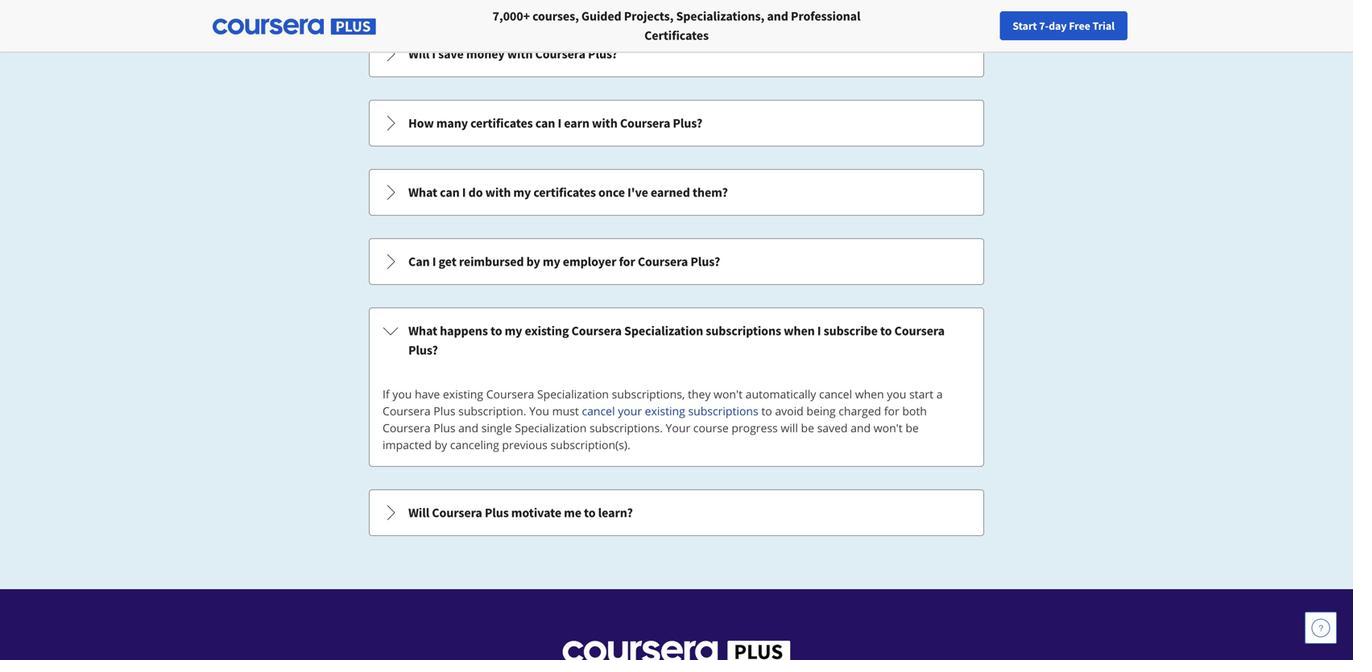 Task type: vqa. For each thing, say whether or not it's contained in the screenshot.
earned
yes



Task type: describe. For each thing, give the bounding box(es) containing it.
i inside 'dropdown button'
[[558, 115, 562, 131]]

coursera down earned
[[638, 254, 688, 270]]

7,000+ courses, guided projects, specializations, and professional certificates
[[493, 8, 861, 44]]

and inside 7,000+ courses, guided projects, specializations, and professional certificates
[[767, 8, 789, 24]]

0 horizontal spatial and
[[459, 421, 479, 436]]

courses,
[[533, 8, 579, 24]]

coursera inside to avoid being charged for both coursera plus and single specialization subscriptions. your course progress will be saved and won't be impacted by canceling previous subscription(s).
[[383, 421, 431, 436]]

coursera down canceling
[[432, 505, 482, 521]]

start
[[1013, 19, 1038, 33]]

can inside dropdown button
[[440, 185, 460, 201]]

will i save money with coursera plus? button
[[370, 31, 984, 77]]

automatically
[[746, 387, 817, 402]]

to right subscribe
[[881, 323, 892, 339]]

guided
[[582, 8, 622, 24]]

single
[[482, 421, 512, 436]]

if
[[383, 387, 390, 402]]

plus? down them?
[[691, 254, 721, 270]]

get
[[439, 254, 457, 270]]

avoid
[[776, 404, 804, 419]]

plus? inside 'dropdown button'
[[673, 115, 703, 131]]

7-
[[1040, 19, 1049, 33]]

will i save money with coursera plus?
[[409, 46, 618, 62]]

to inside dropdown button
[[584, 505, 596, 521]]

cancel your existing subscriptions
[[582, 404, 759, 419]]

plus? inside dropdown button
[[588, 46, 618, 62]]

how many certificates can i earn with coursera plus? button
[[370, 101, 984, 146]]

trial
[[1093, 19, 1115, 33]]

previous
[[502, 438, 548, 453]]

find
[[1010, 19, 1031, 33]]

1 vertical spatial subscriptions
[[689, 404, 759, 419]]

i've
[[628, 185, 649, 201]]

canceling
[[450, 438, 499, 453]]

money
[[466, 46, 505, 62]]

can
[[409, 254, 430, 270]]

won't inside to avoid being charged for both coursera plus and single specialization subscriptions. your course progress will be saved and won't be impacted by canceling previous subscription(s).
[[874, 421, 903, 436]]

do
[[469, 185, 483, 201]]

existing inside if you have existing coursera specialization subscriptions, they won't automatically cancel when you start a coursera plus subscription. you must
[[443, 387, 484, 402]]

how
[[409, 115, 434, 131]]

2 you from the left
[[887, 387, 907, 402]]

for inside to avoid being charged for both coursera plus and single specialization subscriptions. your course progress will be saved and won't be impacted by canceling previous subscription(s).
[[885, 404, 900, 419]]

many
[[437, 115, 468, 131]]

my inside what happens to my existing coursera specialization subscriptions when i subscribe to coursera plus?
[[505, 323, 523, 339]]

can inside 'dropdown button'
[[536, 115, 556, 131]]

coursera down employer
[[572, 323, 622, 339]]

can i get reimbursed by my employer for coursera plus? button
[[370, 239, 984, 284]]

what can i do with my certificates once i've earned them? button
[[370, 170, 984, 215]]

them?
[[693, 185, 728, 201]]

charged
[[839, 404, 882, 419]]

to avoid being charged for both coursera plus and single specialization subscriptions. your course progress will be saved and won't be impacted by canceling previous subscription(s).
[[383, 404, 927, 453]]

i inside dropdown button
[[432, 46, 436, 62]]

coursera down if
[[383, 404, 431, 419]]

earned
[[651, 185, 690, 201]]

by inside to avoid being charged for both coursera plus and single specialization subscriptions. your course progress will be saved and won't be impacted by canceling previous subscription(s).
[[435, 438, 447, 453]]

your for find
[[1033, 19, 1055, 33]]

happens
[[440, 323, 488, 339]]

my for certificates
[[514, 185, 531, 201]]

earn
[[564, 115, 590, 131]]

2 vertical spatial existing
[[645, 404, 686, 419]]

1 be from the left
[[801, 421, 815, 436]]

certificates inside dropdown button
[[534, 185, 596, 201]]

specializations,
[[676, 8, 765, 24]]

professional
[[791, 8, 861, 24]]

subscriptions inside what happens to my existing coursera specialization subscriptions when i subscribe to coursera plus?
[[706, 323, 782, 339]]

they
[[688, 387, 711, 402]]

both
[[903, 404, 927, 419]]

start 7-day free trial button
[[1000, 11, 1128, 40]]

2 horizontal spatial and
[[851, 421, 871, 436]]

certificates
[[645, 27, 709, 44]]

with inside how many certificates can i earn with coursera plus? 'dropdown button'
[[592, 115, 618, 131]]

free
[[1070, 19, 1091, 33]]

employer
[[563, 254, 617, 270]]

when inside if you have existing coursera specialization subscriptions, they won't automatically cancel when you start a coursera plus subscription. you must
[[856, 387, 885, 402]]

start
[[910, 387, 934, 402]]

what for what happens to my existing coursera specialization subscriptions when i subscribe to coursera plus?
[[409, 323, 438, 339]]

find your new career link
[[1002, 16, 1119, 36]]

save
[[438, 46, 464, 62]]

will coursera plus motivate me to learn?
[[409, 505, 633, 521]]

with for certificates
[[486, 185, 511, 201]]

being
[[807, 404, 836, 419]]



Task type: locate. For each thing, give the bounding box(es) containing it.
plus? up have
[[409, 342, 438, 359]]

what happens to my existing coursera specialization subscriptions when i subscribe to coursera plus?
[[409, 323, 945, 359]]

1 vertical spatial your
[[618, 404, 642, 419]]

subscriptions
[[706, 323, 782, 339], [689, 404, 759, 419]]

day
[[1049, 19, 1067, 33]]

specialization inside if you have existing coursera specialization subscriptions, they won't automatically cancel when you start a coursera plus subscription. you must
[[537, 387, 609, 402]]

i left earn
[[558, 115, 562, 131]]

can left earn
[[536, 115, 556, 131]]

i inside what happens to my existing coursera specialization subscriptions when i subscribe to coursera plus?
[[818, 323, 822, 339]]

specialization inside to avoid being charged for both coursera plus and single specialization subscriptions. your course progress will be saved and won't be impacted by canceling previous subscription(s).
[[515, 421, 587, 436]]

won't
[[714, 387, 743, 402], [874, 421, 903, 436]]

certificates right many
[[471, 115, 533, 131]]

impacted
[[383, 438, 432, 453]]

subscription(s).
[[551, 438, 631, 453]]

and down charged
[[851, 421, 871, 436]]

will
[[781, 421, 799, 436]]

i
[[432, 46, 436, 62], [558, 115, 562, 131], [462, 185, 466, 201], [432, 254, 436, 270], [818, 323, 822, 339]]

coursera up subscription.
[[486, 387, 535, 402]]

plus inside if you have existing coursera specialization subscriptions, they won't automatically cancel when you start a coursera plus subscription. you must
[[434, 404, 456, 419]]

learn?
[[598, 505, 633, 521]]

projects,
[[624, 8, 674, 24]]

existing down can i get reimbursed by my employer for coursera plus?
[[525, 323, 569, 339]]

plus
[[434, 404, 456, 419], [434, 421, 456, 436], [485, 505, 509, 521]]

to
[[491, 323, 502, 339], [881, 323, 892, 339], [762, 404, 773, 419], [584, 505, 596, 521]]

me
[[564, 505, 582, 521]]

my right happens
[[505, 323, 523, 339]]

your
[[1033, 19, 1055, 33], [618, 404, 642, 419]]

for right employer
[[619, 254, 636, 270]]

1 vertical spatial coursera plus image
[[563, 641, 791, 661]]

specialization up subscriptions,
[[625, 323, 704, 339]]

for left both
[[885, 404, 900, 419]]

won't inside if you have existing coursera specialization subscriptions, they won't automatically cancel when you start a coursera plus subscription. you must
[[714, 387, 743, 402]]

existing up your
[[645, 404, 686, 419]]

must
[[552, 404, 579, 419]]

2 vertical spatial specialization
[[515, 421, 587, 436]]

coursera up 'start'
[[895, 323, 945, 339]]

progress
[[732, 421, 778, 436]]

0 vertical spatial certificates
[[471, 115, 533, 131]]

0 horizontal spatial be
[[801, 421, 815, 436]]

will down impacted on the bottom left
[[409, 505, 430, 521]]

0 vertical spatial when
[[784, 323, 815, 339]]

will
[[409, 46, 430, 62], [409, 505, 430, 521]]

plus left motivate
[[485, 505, 509, 521]]

cancel
[[820, 387, 853, 402], [582, 404, 615, 419]]

1 vertical spatial my
[[543, 254, 561, 270]]

0 horizontal spatial cancel
[[582, 404, 615, 419]]

what
[[409, 185, 438, 201], [409, 323, 438, 339]]

specialization inside what happens to my existing coursera specialization subscriptions when i subscribe to coursera plus?
[[625, 323, 704, 339]]

2 horizontal spatial existing
[[645, 404, 686, 419]]

by left canceling
[[435, 438, 447, 453]]

specialization up must
[[537, 387, 609, 402]]

saved
[[818, 421, 848, 436]]

1 vertical spatial won't
[[874, 421, 903, 436]]

course
[[694, 421, 729, 436]]

have
[[415, 387, 440, 402]]

be
[[801, 421, 815, 436], [906, 421, 919, 436]]

1 vertical spatial certificates
[[534, 185, 596, 201]]

0 vertical spatial with
[[507, 46, 533, 62]]

2 vertical spatial with
[[486, 185, 511, 201]]

None search field
[[222, 10, 608, 42]]

2 will from the top
[[409, 505, 430, 521]]

won't down both
[[874, 421, 903, 436]]

1 horizontal spatial can
[[536, 115, 556, 131]]

1 horizontal spatial certificates
[[534, 185, 596, 201]]

your for cancel
[[618, 404, 642, 419]]

start 7-day free trial
[[1013, 19, 1115, 33]]

when
[[784, 323, 815, 339], [856, 387, 885, 402]]

you right if
[[393, 387, 412, 402]]

and left professional
[[767, 8, 789, 24]]

2 vertical spatial plus
[[485, 505, 509, 521]]

1 horizontal spatial when
[[856, 387, 885, 402]]

0 vertical spatial for
[[619, 254, 636, 270]]

0 vertical spatial specialization
[[625, 323, 704, 339]]

can left do
[[440, 185, 460, 201]]

and
[[767, 8, 789, 24], [459, 421, 479, 436], [851, 421, 871, 436]]

0 vertical spatial will
[[409, 46, 430, 62]]

by inside dropdown button
[[527, 254, 541, 270]]

1 horizontal spatial won't
[[874, 421, 903, 436]]

my
[[514, 185, 531, 201], [543, 254, 561, 270], [505, 323, 523, 339]]

1 vertical spatial for
[[885, 404, 900, 419]]

0 horizontal spatial won't
[[714, 387, 743, 402]]

can i get reimbursed by my employer for coursera plus?
[[409, 254, 721, 270]]

cancel inside if you have existing coursera specialization subscriptions, they won't automatically cancel when you start a coursera plus subscription. you must
[[820, 387, 853, 402]]

i left subscribe
[[818, 323, 822, 339]]

0 vertical spatial my
[[514, 185, 531, 201]]

to up progress on the bottom right of page
[[762, 404, 773, 419]]

with
[[507, 46, 533, 62], [592, 115, 618, 131], [486, 185, 511, 201]]

0 vertical spatial subscriptions
[[706, 323, 782, 339]]

be down both
[[906, 421, 919, 436]]

1 vertical spatial with
[[592, 115, 618, 131]]

plus? down will i save money with coursera plus? dropdown button
[[673, 115, 703, 131]]

1 vertical spatial what
[[409, 323, 438, 339]]

motivate
[[512, 505, 562, 521]]

my for employer
[[543, 254, 561, 270]]

plus inside dropdown button
[[485, 505, 509, 521]]

0 horizontal spatial you
[[393, 387, 412, 402]]

certificates inside 'dropdown button'
[[471, 115, 533, 131]]

i inside dropdown button
[[462, 185, 466, 201]]

1 vertical spatial cancel
[[582, 404, 615, 419]]

0 vertical spatial existing
[[525, 323, 569, 339]]

0 vertical spatial by
[[527, 254, 541, 270]]

0 horizontal spatial for
[[619, 254, 636, 270]]

coursera inside 'dropdown button'
[[620, 115, 671, 131]]

with right do
[[486, 185, 511, 201]]

when inside what happens to my existing coursera specialization subscriptions when i subscribe to coursera plus?
[[784, 323, 815, 339]]

1 horizontal spatial cancel
[[820, 387, 853, 402]]

1 horizontal spatial your
[[1033, 19, 1055, 33]]

1 vertical spatial existing
[[443, 387, 484, 402]]

0 vertical spatial cancel
[[820, 387, 853, 402]]

0 horizontal spatial can
[[440, 185, 460, 201]]

existing up subscription.
[[443, 387, 484, 402]]

1 vertical spatial when
[[856, 387, 885, 402]]

2 vertical spatial my
[[505, 323, 523, 339]]

my right do
[[514, 185, 531, 201]]

0 vertical spatial won't
[[714, 387, 743, 402]]

my left employer
[[543, 254, 561, 270]]

1 you from the left
[[393, 387, 412, 402]]

1 what from the top
[[409, 185, 438, 201]]

0 horizontal spatial existing
[[443, 387, 484, 402]]

when left subscribe
[[784, 323, 815, 339]]

by
[[527, 254, 541, 270], [435, 438, 447, 453]]

a
[[937, 387, 943, 402]]

won't right they
[[714, 387, 743, 402]]

if you have existing coursera specialization subscriptions, they won't automatically cancel when you start a coursera plus subscription. you must
[[383, 387, 943, 419]]

i left save
[[432, 46, 436, 62]]

0 vertical spatial what
[[409, 185, 438, 201]]

your
[[666, 421, 691, 436]]

0 vertical spatial can
[[536, 115, 556, 131]]

1 vertical spatial plus
[[434, 421, 456, 436]]

2 be from the left
[[906, 421, 919, 436]]

subscription.
[[459, 404, 527, 419]]

1 horizontal spatial and
[[767, 8, 789, 24]]

plus up canceling
[[434, 421, 456, 436]]

with right money
[[507, 46, 533, 62]]

1 vertical spatial will
[[409, 505, 430, 521]]

0 vertical spatial your
[[1033, 19, 1055, 33]]

1 vertical spatial can
[[440, 185, 460, 201]]

subscriptions up course
[[689, 404, 759, 419]]

subscriptions up automatically
[[706, 323, 782, 339]]

cancel your existing subscriptions link
[[582, 404, 759, 419]]

1 vertical spatial specialization
[[537, 387, 609, 402]]

cancel up subscriptions.
[[582, 404, 615, 419]]

what inside dropdown button
[[409, 185, 438, 201]]

0 vertical spatial plus
[[434, 404, 456, 419]]

7,000+
[[493, 8, 530, 24]]

coursera up impacted on the bottom left
[[383, 421, 431, 436]]

be right 'will'
[[801, 421, 815, 436]]

1 horizontal spatial for
[[885, 404, 900, 419]]

specialization down you
[[515, 421, 587, 436]]

with inside what can i do with my certificates once i've earned them? dropdown button
[[486, 185, 511, 201]]

coursera down 'courses,'
[[535, 46, 586, 62]]

how many certificates can i earn with coursera plus?
[[409, 115, 703, 131]]

2 what from the top
[[409, 323, 438, 339]]

1 horizontal spatial coursera plus image
[[563, 641, 791, 661]]

and up canceling
[[459, 421, 479, 436]]

new
[[1057, 19, 1078, 33]]

career
[[1080, 19, 1111, 33]]

certificates
[[471, 115, 533, 131], [534, 185, 596, 201]]

plus?
[[588, 46, 618, 62], [673, 115, 703, 131], [691, 254, 721, 270], [409, 342, 438, 359]]

what can i do with my certificates once i've earned them?
[[409, 185, 728, 201]]

1 horizontal spatial by
[[527, 254, 541, 270]]

what left do
[[409, 185, 438, 201]]

by right reimbursed
[[527, 254, 541, 270]]

subscriptions,
[[612, 387, 685, 402]]

what for what can i do with my certificates once i've earned them?
[[409, 185, 438, 201]]

plus down have
[[434, 404, 456, 419]]

0 horizontal spatial by
[[435, 438, 447, 453]]

specialization
[[625, 323, 704, 339], [537, 387, 609, 402], [515, 421, 587, 436]]

existing
[[525, 323, 569, 339], [443, 387, 484, 402], [645, 404, 686, 419]]

0 vertical spatial coursera plus image
[[213, 19, 376, 35]]

once
[[599, 185, 625, 201]]

with inside will i save money with coursera plus? dropdown button
[[507, 46, 533, 62]]

can
[[536, 115, 556, 131], [440, 185, 460, 201]]

reimbursed
[[459, 254, 524, 270]]

will for will coursera plus motivate me to learn?
[[409, 505, 430, 521]]

coursera
[[535, 46, 586, 62], [620, 115, 671, 131], [638, 254, 688, 270], [572, 323, 622, 339], [895, 323, 945, 339], [486, 387, 535, 402], [383, 404, 431, 419], [383, 421, 431, 436], [432, 505, 482, 521]]

to inside to avoid being charged for both coursera plus and single specialization subscriptions. your course progress will be saved and won't be impacted by canceling previous subscription(s).
[[762, 404, 773, 419]]

to right me
[[584, 505, 596, 521]]

will left save
[[409, 46, 430, 62]]

what happens to my existing coursera specialization subscriptions when i subscribe to coursera plus? button
[[370, 309, 984, 373]]

you up both
[[887, 387, 907, 402]]

your inside list
[[618, 404, 642, 419]]

1 horizontal spatial existing
[[525, 323, 569, 339]]

help center image
[[1312, 619, 1331, 638]]

coursera plus image
[[213, 19, 376, 35], [563, 641, 791, 661]]

0 horizontal spatial coursera plus image
[[213, 19, 376, 35]]

plus inside to avoid being charged for both coursera plus and single specialization subscriptions. your course progress will be saved and won't be impacted by canceling previous subscription(s).
[[434, 421, 456, 436]]

0 horizontal spatial certificates
[[471, 115, 533, 131]]

my inside dropdown button
[[514, 185, 531, 201]]

what left happens
[[409, 323, 438, 339]]

will for will i save money with coursera plus?
[[409, 46, 430, 62]]

certificates left once
[[534, 185, 596, 201]]

0 horizontal spatial when
[[784, 323, 815, 339]]

find your new career
[[1010, 19, 1111, 33]]

1 horizontal spatial be
[[906, 421, 919, 436]]

i left do
[[462, 185, 466, 201]]

0 horizontal spatial your
[[618, 404, 642, 419]]

list containing will i save money with coursera plus?
[[367, 0, 986, 538]]

you
[[529, 404, 550, 419]]

plus? inside what happens to my existing coursera specialization subscriptions when i subscribe to coursera plus?
[[409, 342, 438, 359]]

what inside what happens to my existing coursera specialization subscriptions when i subscribe to coursera plus?
[[409, 323, 438, 339]]

i left get at the left of page
[[432, 254, 436, 270]]

when up charged
[[856, 387, 885, 402]]

to right happens
[[491, 323, 502, 339]]

existing inside what happens to my existing coursera specialization subscriptions when i subscribe to coursera plus?
[[525, 323, 569, 339]]

for inside the can i get reimbursed by my employer for coursera plus? dropdown button
[[619, 254, 636, 270]]

cancel up being
[[820, 387, 853, 402]]

you
[[393, 387, 412, 402], [887, 387, 907, 402]]

subscribe
[[824, 323, 878, 339]]

with for plus?
[[507, 46, 533, 62]]

1 will from the top
[[409, 46, 430, 62]]

will coursera plus motivate me to learn? button
[[370, 491, 984, 536]]

plus? down guided
[[588, 46, 618, 62]]

list
[[367, 0, 986, 538]]

coursera right earn
[[620, 115, 671, 131]]

subscriptions.
[[590, 421, 663, 436]]

1 horizontal spatial you
[[887, 387, 907, 402]]

with right earn
[[592, 115, 618, 131]]

1 vertical spatial by
[[435, 438, 447, 453]]



